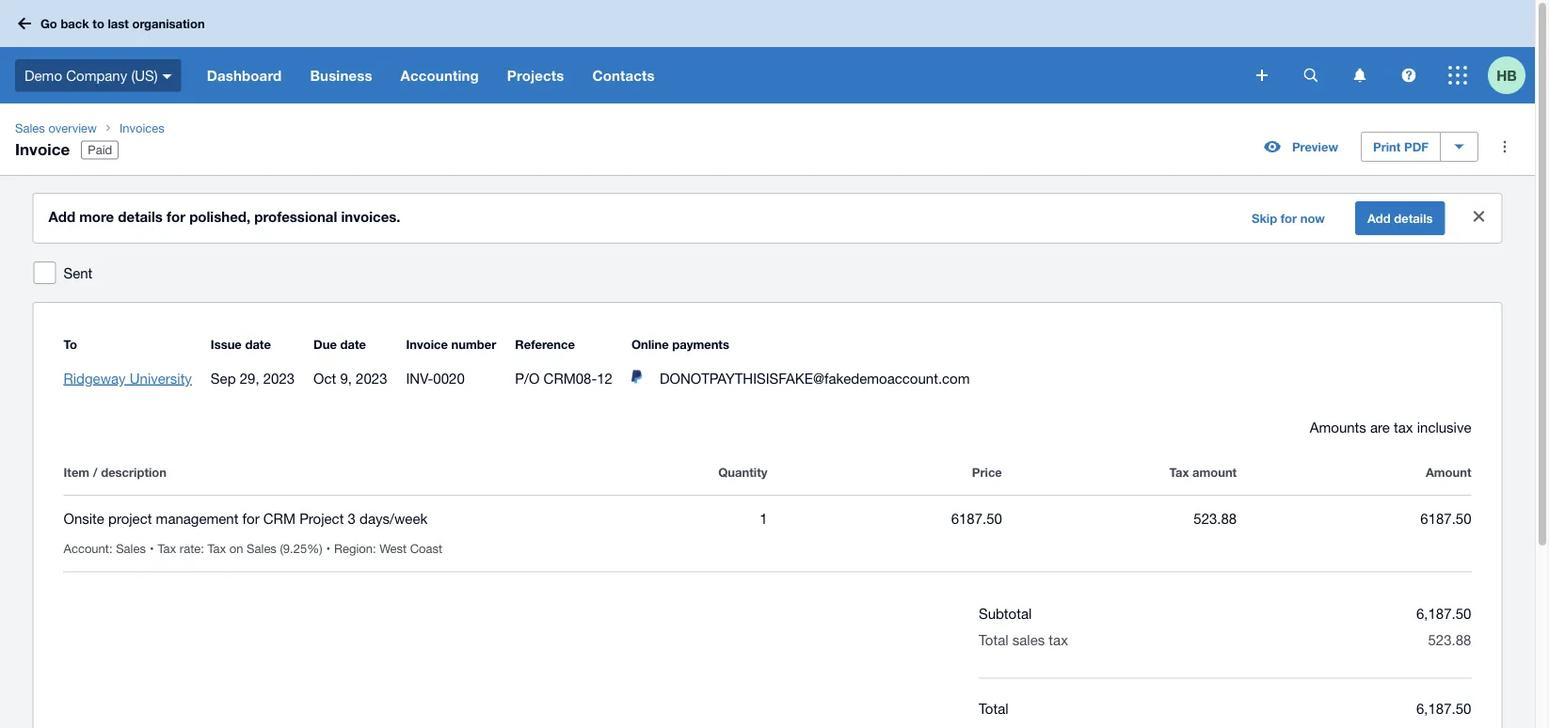 Task type: locate. For each thing, give the bounding box(es) containing it.
date right issue
[[245, 337, 271, 352]]

1 horizontal spatial sales
[[116, 541, 146, 556]]

0 horizontal spatial 6187.50
[[951, 510, 1002, 527]]

6187.50 cell down price column header
[[768, 507, 1002, 530]]

add right the now
[[1368, 211, 1391, 225]]

preview
[[1292, 139, 1338, 154]]

sales
[[15, 120, 45, 135], [116, 541, 146, 556], [247, 541, 277, 556]]

0 vertical spatial tax
[[1394, 419, 1413, 435]]

1 cell from the left
[[64, 541, 158, 556]]

svg image left the hb at the right
[[1449, 66, 1467, 85]]

6187.50 down amount
[[1421, 510, 1472, 527]]

invoice
[[15, 139, 70, 158], [406, 337, 448, 352]]

2 date from the left
[[340, 337, 366, 352]]

1 vertical spatial tax
[[1049, 632, 1068, 649]]

total down total sales tax
[[979, 701, 1009, 717]]

0 horizontal spatial tax
[[1049, 632, 1068, 649]]

row up 1
[[64, 461, 1472, 495]]

coast
[[410, 541, 443, 556]]

1 vertical spatial svg image
[[1257, 70, 1268, 81]]

(us)
[[131, 67, 158, 84]]

2 2023 from the left
[[356, 370, 387, 386]]

1 horizontal spatial :
[[201, 541, 204, 556]]

due
[[314, 337, 337, 352]]

0 horizontal spatial tax
[[158, 541, 176, 556]]

for
[[167, 208, 185, 225], [1281, 211, 1297, 225], [242, 510, 259, 527]]

0 vertical spatial row
[[64, 461, 1472, 495]]

tax
[[1394, 419, 1413, 435], [1049, 632, 1068, 649]]

sales overview
[[15, 120, 97, 135]]

0 horizontal spatial date
[[245, 337, 271, 352]]

invoice for invoice
[[15, 139, 70, 158]]

region
[[334, 541, 373, 556]]

p/o
[[515, 370, 540, 386]]

add left more
[[48, 208, 75, 225]]

inv-
[[406, 370, 433, 386]]

invoice up inv-
[[406, 337, 448, 352]]

1 : from the left
[[109, 541, 113, 556]]

total
[[979, 632, 1009, 649], [979, 701, 1009, 717]]

1 6,187.50 from the top
[[1417, 606, 1472, 622]]

for inside cell
[[242, 510, 259, 527]]

for left the now
[[1281, 211, 1297, 225]]

523.88 cell
[[1002, 507, 1237, 530]]

1 row from the top
[[64, 461, 1472, 495]]

svg image
[[1449, 66, 1467, 85], [1304, 68, 1318, 82], [1354, 68, 1366, 82], [1402, 68, 1416, 82], [163, 74, 172, 79]]

1 total from the top
[[979, 632, 1009, 649]]

cell containing tax rate
[[158, 541, 334, 556]]

:
[[109, 541, 113, 556], [201, 541, 204, 556], [373, 541, 376, 556]]

for for add more details for polished, professional invoices.
[[167, 208, 185, 225]]

tax right sales
[[1049, 632, 1068, 649]]

1 vertical spatial total
[[979, 701, 1009, 717]]

business
[[310, 67, 372, 84]]

date for 29,
[[245, 337, 271, 352]]

0 horizontal spatial add
[[48, 208, 75, 225]]

1 horizontal spatial 6187.50 cell
[[1237, 507, 1472, 530]]

tax for tax amount
[[1169, 465, 1189, 480]]

tax left amount
[[1169, 465, 1189, 480]]

cell down project
[[64, 541, 158, 556]]

2023 right 9, at the bottom left
[[356, 370, 387, 386]]

0 horizontal spatial 2023
[[263, 370, 295, 386]]

1 horizontal spatial tax
[[1394, 419, 1413, 435]]

table containing onsite project management for crm project 3 days/week
[[64, 439, 1472, 573]]

(9.25%)
[[280, 541, 322, 556]]

cell containing account
[[64, 541, 158, 556]]

invoice down the sales overview link
[[15, 139, 70, 158]]

svg image right (us)
[[163, 74, 172, 79]]

quantity column header
[[533, 461, 768, 484]]

svg image left the go
[[18, 17, 31, 30]]

onsite project management for crm project 3 days/week cell
[[64, 507, 533, 530]]

svg image up pdf on the right of the page
[[1402, 68, 1416, 82]]

0 horizontal spatial invoice
[[15, 139, 70, 158]]

6,187.50 for subtotal
[[1417, 606, 1472, 622]]

0 horizontal spatial :
[[109, 541, 113, 556]]

total down subtotal
[[979, 632, 1009, 649]]

2 horizontal spatial for
[[1281, 211, 1297, 225]]

oct 9, 2023
[[314, 370, 387, 386]]

rate
[[180, 541, 201, 556]]

tax inside column header
[[1169, 465, 1189, 480]]

6187.50 cell
[[768, 507, 1002, 530], [1237, 507, 1472, 530]]

inv-0020
[[406, 370, 465, 386]]

1 horizontal spatial details
[[1394, 211, 1433, 225]]

contacts
[[592, 67, 655, 84]]

2 horizontal spatial tax
[[1169, 465, 1189, 480]]

1 2023 from the left
[[263, 370, 295, 386]]

tax for tax rate : tax on sales (9.25%)
[[158, 541, 176, 556]]

quantity
[[718, 465, 768, 480]]

print
[[1373, 139, 1401, 154]]

3 cell from the left
[[334, 541, 450, 556]]

1 vertical spatial invoice
[[406, 337, 448, 352]]

0 vertical spatial total
[[979, 632, 1009, 649]]

polished,
[[189, 208, 251, 225]]

sales down project
[[116, 541, 146, 556]]

tax left on
[[207, 541, 226, 556]]

0 vertical spatial 523.88
[[1194, 510, 1237, 527]]

2 row from the top
[[64, 496, 1472, 573]]

account
[[64, 541, 109, 556]]

add for add details
[[1368, 211, 1391, 225]]

1 horizontal spatial add
[[1368, 211, 1391, 225]]

9,
[[340, 370, 352, 386]]

1 vertical spatial row
[[64, 496, 1472, 573]]

1 horizontal spatial 6187.50
[[1421, 510, 1472, 527]]

date right due on the top of the page
[[340, 337, 366, 352]]

2 cell from the left
[[158, 541, 334, 556]]

cell
[[64, 541, 158, 556], [158, 541, 334, 556], [334, 541, 450, 556]]

online
[[632, 337, 669, 352]]

ridgeway university
[[64, 370, 192, 386]]

1 6187.50 from the left
[[951, 510, 1002, 527]]

online payments
[[632, 337, 729, 352]]

invoices link
[[112, 119, 172, 137]]

cell down 'onsite project management for crm project 3 days/week'
[[158, 541, 334, 556]]

1 vertical spatial 6,187.50
[[1417, 701, 1472, 717]]

0 horizontal spatial 6187.50 cell
[[768, 507, 1002, 530]]

0 horizontal spatial for
[[167, 208, 185, 225]]

add details button
[[1355, 201, 1445, 235]]

crm
[[263, 510, 296, 527]]

amounts are tax inclusive
[[1310, 419, 1472, 435]]

details right more
[[118, 208, 163, 225]]

: down management
[[201, 541, 204, 556]]

issue date
[[211, 337, 271, 352]]

description
[[101, 465, 167, 480]]

to
[[64, 337, 77, 352]]

projects button
[[493, 47, 578, 104]]

banner containing dashboard
[[0, 0, 1535, 104]]

back
[[61, 16, 89, 31]]

1 date from the left
[[245, 337, 271, 352]]

table
[[64, 439, 1472, 573]]

details
[[118, 208, 163, 225], [1394, 211, 1433, 225]]

: left west
[[373, 541, 376, 556]]

1 horizontal spatial 2023
[[356, 370, 387, 386]]

for left crm
[[242, 510, 259, 527]]

for left 'polished,'
[[167, 208, 185, 225]]

details left the close image
[[1394, 211, 1433, 225]]

price column header
[[768, 461, 1002, 484]]

tax left "rate"
[[158, 541, 176, 556]]

row
[[64, 461, 1472, 495], [64, 496, 1472, 573]]

6187.50 down price
[[951, 510, 1002, 527]]

tax right are
[[1394, 419, 1413, 435]]

amount
[[1426, 465, 1472, 480]]

6187.50 cell down amount column header
[[1237, 507, 1472, 530]]

tax for are
[[1394, 419, 1413, 435]]

add
[[48, 208, 75, 225], [1368, 211, 1391, 225]]

ridgeway
[[64, 370, 126, 386]]

svg image
[[18, 17, 31, 30], [1257, 70, 1268, 81]]

2 horizontal spatial :
[[373, 541, 376, 556]]

1 horizontal spatial for
[[242, 510, 259, 527]]

total for total
[[979, 701, 1009, 717]]

3
[[348, 510, 356, 527]]

navigation
[[193, 47, 1243, 104]]

sales right on
[[247, 541, 277, 556]]

number
[[451, 337, 496, 352]]

: for account
[[109, 541, 113, 556]]

project
[[108, 510, 152, 527]]

2 6,187.50 from the top
[[1417, 701, 1472, 717]]

6187.50 for 2nd 6187.50 cell from right
[[951, 510, 1002, 527]]

3 : from the left
[[373, 541, 376, 556]]

523.88 inside cell
[[1194, 510, 1237, 527]]

0 vertical spatial invoice
[[15, 139, 70, 158]]

company
[[66, 67, 127, 84]]

2 6187.50 cell from the left
[[1237, 507, 1472, 530]]

2 6187.50 from the left
[[1421, 510, 1472, 527]]

: down project
[[109, 541, 113, 556]]

onsite project management for crm project 3 days/week
[[64, 510, 428, 527]]

tax
[[1169, 465, 1189, 480], [158, 541, 176, 556], [207, 541, 226, 556]]

banner
[[0, 0, 1535, 104]]

accounting
[[401, 67, 479, 84]]

2 total from the top
[[979, 701, 1009, 717]]

sales left the overview
[[15, 120, 45, 135]]

1 horizontal spatial invoice
[[406, 337, 448, 352]]

go
[[40, 16, 57, 31]]

0 vertical spatial 6,187.50
[[1417, 606, 1472, 622]]

6,187.50
[[1417, 606, 1472, 622], [1417, 701, 1472, 717]]

0 horizontal spatial 523.88
[[1194, 510, 1237, 527]]

6187.50 for second 6187.50 cell
[[1421, 510, 1472, 527]]

last
[[108, 16, 129, 31]]

cell down days/week
[[334, 541, 450, 556]]

sep
[[211, 370, 236, 386]]

row down quantity
[[64, 496, 1472, 573]]

2023
[[263, 370, 295, 386], [356, 370, 387, 386]]

1 horizontal spatial svg image
[[1257, 70, 1268, 81]]

0 horizontal spatial svg image
[[18, 17, 31, 30]]

add inside button
[[1368, 211, 1391, 225]]

2023 right 29,
[[263, 370, 295, 386]]

1 vertical spatial 523.88
[[1428, 632, 1472, 649]]

1 horizontal spatial date
[[340, 337, 366, 352]]

date
[[245, 337, 271, 352], [340, 337, 366, 352]]

hb button
[[1488, 47, 1535, 104]]

0 vertical spatial svg image
[[18, 17, 31, 30]]

svg image up preview button
[[1257, 70, 1268, 81]]



Task type: describe. For each thing, give the bounding box(es) containing it.
invoices.
[[341, 208, 401, 225]]

tax amount
[[1169, 465, 1237, 480]]

date for 9,
[[340, 337, 366, 352]]

crm08-
[[544, 370, 597, 386]]

project
[[299, 510, 344, 527]]

/
[[93, 465, 98, 480]]

svg image up preview
[[1304, 68, 1318, 82]]

: for region
[[373, 541, 376, 556]]

demo company (us) button
[[0, 47, 193, 104]]

account : sales
[[64, 541, 146, 556]]

tax for sales
[[1049, 632, 1068, 649]]

1 cell
[[533, 507, 768, 530]]

price
[[972, 465, 1002, 480]]

management
[[156, 510, 239, 527]]

sales overview link
[[8, 119, 104, 137]]

add for add more details for polished, professional invoices.
[[48, 208, 75, 225]]

1
[[760, 510, 768, 527]]

projects
[[507, 67, 564, 84]]

more
[[79, 208, 114, 225]]

professional
[[254, 208, 337, 225]]

to
[[93, 16, 104, 31]]

on
[[229, 541, 243, 556]]

dashboard
[[207, 67, 282, 84]]

29,
[[240, 370, 259, 386]]

region : west coast
[[334, 541, 443, 556]]

paid
[[88, 143, 112, 157]]

2023 for oct 9, 2023
[[356, 370, 387, 386]]

reference
[[515, 337, 575, 352]]

overview
[[48, 120, 97, 135]]

dashboard link
[[193, 47, 296, 104]]

add more details for polished, professional invoices.
[[48, 208, 401, 225]]

p/o crm08-12
[[515, 370, 613, 386]]

6,187.50 for total
[[1417, 701, 1472, 717]]

subtotal
[[979, 606, 1032, 622]]

sent
[[64, 264, 93, 281]]

for for onsite project management for crm project 3 days/week
[[242, 510, 259, 527]]

sep 29, 2023
[[211, 370, 295, 386]]

demo
[[24, 67, 62, 84]]

svg image inside the go back to last organisation link
[[18, 17, 31, 30]]

sales
[[1013, 632, 1045, 649]]

tax rate : tax on sales (9.25%)
[[158, 541, 322, 556]]

2 horizontal spatial sales
[[247, 541, 277, 556]]

0 horizontal spatial sales
[[15, 120, 45, 135]]

item
[[64, 465, 90, 480]]

total for total sales tax
[[979, 632, 1009, 649]]

item / description
[[64, 465, 167, 480]]

hb
[[1497, 67, 1517, 84]]

go back to last organisation link
[[11, 7, 216, 40]]

cell containing region
[[334, 541, 450, 556]]

add more details for polished, professional invoices. status
[[33, 194, 1502, 243]]

go back to last organisation
[[40, 16, 205, 31]]

close image
[[1460, 198, 1498, 235]]

payments
[[672, 337, 729, 352]]

pdf
[[1404, 139, 1429, 154]]

donotpaythisisfake@fakedemoaccount.com
[[660, 370, 970, 386]]

row containing onsite project management for crm project 3 days/week
[[64, 496, 1472, 573]]

tax amount column header
[[1002, 461, 1237, 484]]

details inside button
[[1394, 211, 1433, 225]]

0020
[[433, 370, 465, 386]]

days/week
[[360, 510, 428, 527]]

print pdf button
[[1361, 132, 1441, 162]]

2 : from the left
[[201, 541, 204, 556]]

total sales tax
[[979, 632, 1068, 649]]

organisation
[[132, 16, 205, 31]]

skip for now button
[[1241, 203, 1337, 233]]

university
[[130, 370, 192, 386]]

invoice for invoice number
[[406, 337, 448, 352]]

demo company (us)
[[24, 67, 158, 84]]

amounts
[[1310, 419, 1367, 435]]

add details
[[1368, 211, 1433, 225]]

1 6187.50 cell from the left
[[768, 507, 1002, 530]]

skip for now
[[1252, 211, 1325, 225]]

more invoice options image
[[1486, 128, 1524, 166]]

skip
[[1252, 211, 1277, 225]]

preview button
[[1253, 132, 1350, 162]]

item / description column header
[[64, 461, 533, 484]]

svg image inside demo company (us) 'popup button'
[[163, 74, 172, 79]]

west
[[380, 541, 407, 556]]

due date
[[314, 337, 366, 352]]

onsite
[[64, 510, 104, 527]]

inclusive
[[1417, 419, 1472, 435]]

2023 for sep 29, 2023
[[263, 370, 295, 386]]

1 horizontal spatial 523.88
[[1428, 632, 1472, 649]]

amount
[[1193, 465, 1237, 480]]

svg image up the print pdf "button"
[[1354, 68, 1366, 82]]

1 horizontal spatial tax
[[207, 541, 226, 556]]

business button
[[296, 47, 386, 104]]

navigation containing dashboard
[[193, 47, 1243, 104]]

contacts button
[[578, 47, 669, 104]]

print pdf
[[1373, 139, 1429, 154]]

oct
[[314, 370, 336, 386]]

12
[[597, 370, 613, 386]]

are
[[1370, 419, 1390, 435]]

amount column header
[[1237, 461, 1472, 484]]

ridgeway university link
[[64, 370, 192, 386]]

0 horizontal spatial details
[[118, 208, 163, 225]]

for inside button
[[1281, 211, 1297, 225]]

row containing item / description
[[64, 461, 1472, 495]]

invoice number
[[406, 337, 496, 352]]

now
[[1301, 211, 1325, 225]]



Task type: vqa. For each thing, say whether or not it's contained in the screenshot.
100.00
no



